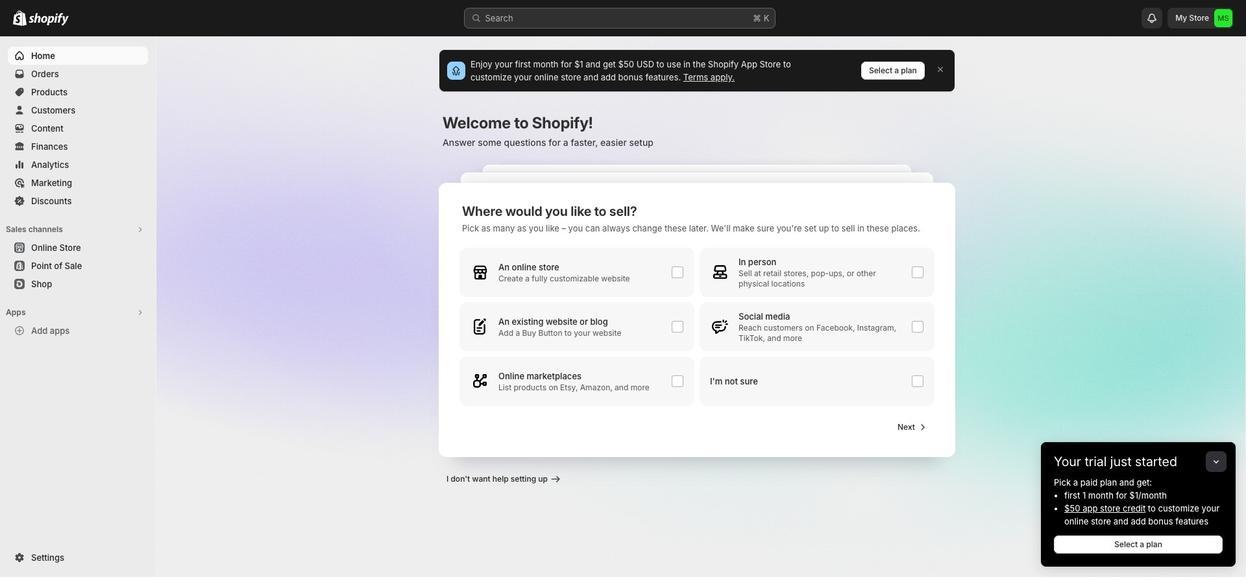 Task type: locate. For each thing, give the bounding box(es) containing it.
my store image
[[1215, 9, 1233, 27]]



Task type: vqa. For each thing, say whether or not it's contained in the screenshot.
top Black
no



Task type: describe. For each thing, give the bounding box(es) containing it.
shopify image
[[29, 13, 69, 26]]

shopify image
[[13, 10, 27, 26]]



